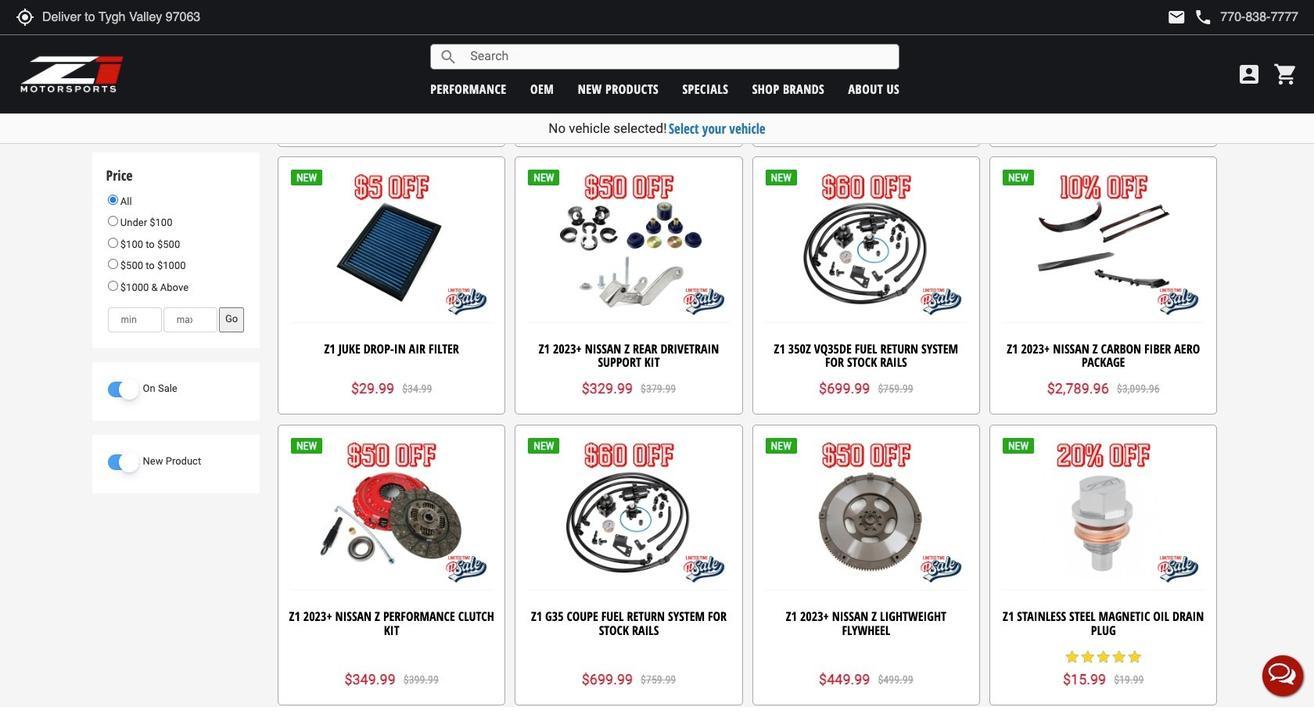 Task type: describe. For each thing, give the bounding box(es) containing it.
max number field
[[163, 307, 217, 332]]



Task type: vqa. For each thing, say whether or not it's contained in the screenshot.
11th Star from the right
no



Task type: locate. For each thing, give the bounding box(es) containing it.
z1 motorsports logo image
[[20, 55, 125, 94]]

min number field
[[108, 307, 162, 332]]

Search search field
[[458, 45, 899, 69]]

None radio
[[108, 195, 118, 205], [108, 238, 118, 248], [108, 259, 118, 269], [108, 195, 118, 205], [108, 238, 118, 248], [108, 259, 118, 269]]

2 & up image
[[108, 91, 119, 106]]

None radio
[[108, 216, 118, 226], [108, 281, 118, 291], [108, 216, 118, 226], [108, 281, 118, 291]]



